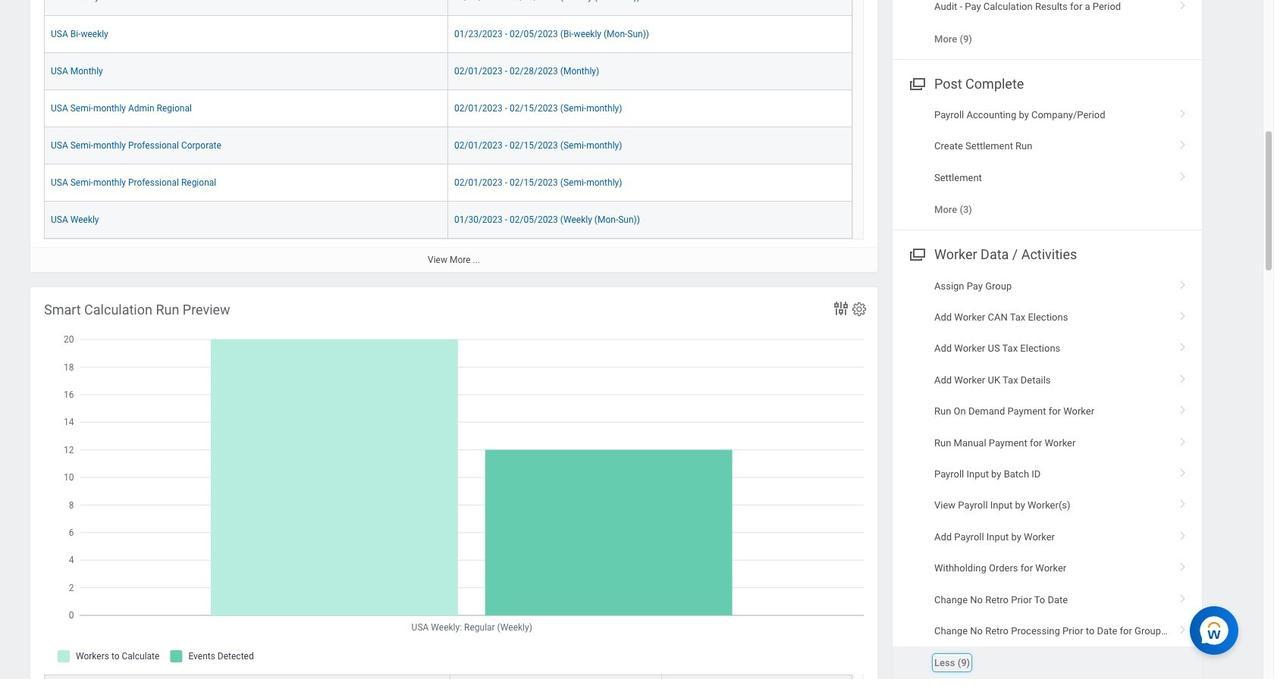 Task type: locate. For each thing, give the bounding box(es) containing it.
2 vertical spatial list
[[893, 271, 1203, 680]]

7 chevron right image from the top
[[1174, 495, 1194, 510]]

row
[[44, 0, 853, 16], [44, 16, 853, 53], [44, 53, 853, 90], [44, 90, 853, 127], [44, 127, 853, 165], [44, 165, 853, 202], [44, 202, 853, 239], [44, 675, 853, 680]]

4 chevron right image from the top
[[1174, 369, 1194, 385]]

7 chevron right image from the top
[[1174, 589, 1194, 605]]

0 vertical spatial list
[[893, 0, 1203, 55]]

3 list from the top
[[893, 271, 1203, 680]]

8 chevron right image from the top
[[1174, 621, 1194, 636]]

6 chevron right image from the top
[[1174, 527, 1194, 542]]

3 chevron right image from the top
[[1174, 338, 1194, 353]]

4 row from the top
[[44, 90, 853, 127]]

3 row from the top
[[44, 53, 853, 90]]

6 chevron right image from the top
[[1174, 464, 1194, 479]]

chevron right image
[[1174, 0, 1194, 11], [1174, 104, 1194, 119], [1174, 167, 1194, 182], [1174, 275, 1194, 290], [1174, 401, 1194, 416], [1174, 527, 1194, 542], [1174, 589, 1194, 605], [1174, 621, 1194, 636]]

2 chevron right image from the top
[[1174, 307, 1194, 322]]

2 chevron right image from the top
[[1174, 104, 1194, 119]]

8 row from the top
[[44, 675, 853, 680]]

list
[[893, 0, 1203, 55], [893, 99, 1203, 226], [893, 271, 1203, 680]]

row inside smart calculation run preview element
[[44, 675, 853, 680]]

3 chevron right image from the top
[[1174, 167, 1194, 182]]

1 vertical spatial list
[[893, 99, 1203, 226]]

4 chevron right image from the top
[[1174, 275, 1194, 290]]

2 list from the top
[[893, 99, 1203, 226]]

menu group image
[[907, 244, 927, 264]]

list for menu group image
[[893, 99, 1203, 226]]

list item
[[893, 648, 1203, 680]]

8 chevron right image from the top
[[1174, 558, 1194, 573]]

5 row from the top
[[44, 127, 853, 165]]

chevron right image
[[1174, 135, 1194, 151], [1174, 307, 1194, 322], [1174, 338, 1194, 353], [1174, 369, 1194, 385], [1174, 432, 1194, 447], [1174, 464, 1194, 479], [1174, 495, 1194, 510], [1174, 558, 1194, 573]]

menu group image
[[907, 73, 927, 93]]



Task type: vqa. For each thing, say whether or not it's contained in the screenshot.
Smart Calculation Run Preview Element
yes



Task type: describe. For each thing, give the bounding box(es) containing it.
1 list from the top
[[893, 0, 1203, 55]]

7 row from the top
[[44, 202, 853, 239]]

1 chevron right image from the top
[[1174, 0, 1194, 11]]

6 row from the top
[[44, 165, 853, 202]]

list for menu group icon
[[893, 271, 1203, 680]]

regular payroll processing element
[[30, 0, 878, 272]]

5 chevron right image from the top
[[1174, 401, 1194, 416]]

1 row from the top
[[44, 0, 853, 16]]

1 chevron right image from the top
[[1174, 135, 1194, 151]]

smart calculation run preview element
[[30, 287, 878, 680]]

5 chevron right image from the top
[[1174, 432, 1194, 447]]

2 row from the top
[[44, 16, 853, 53]]



